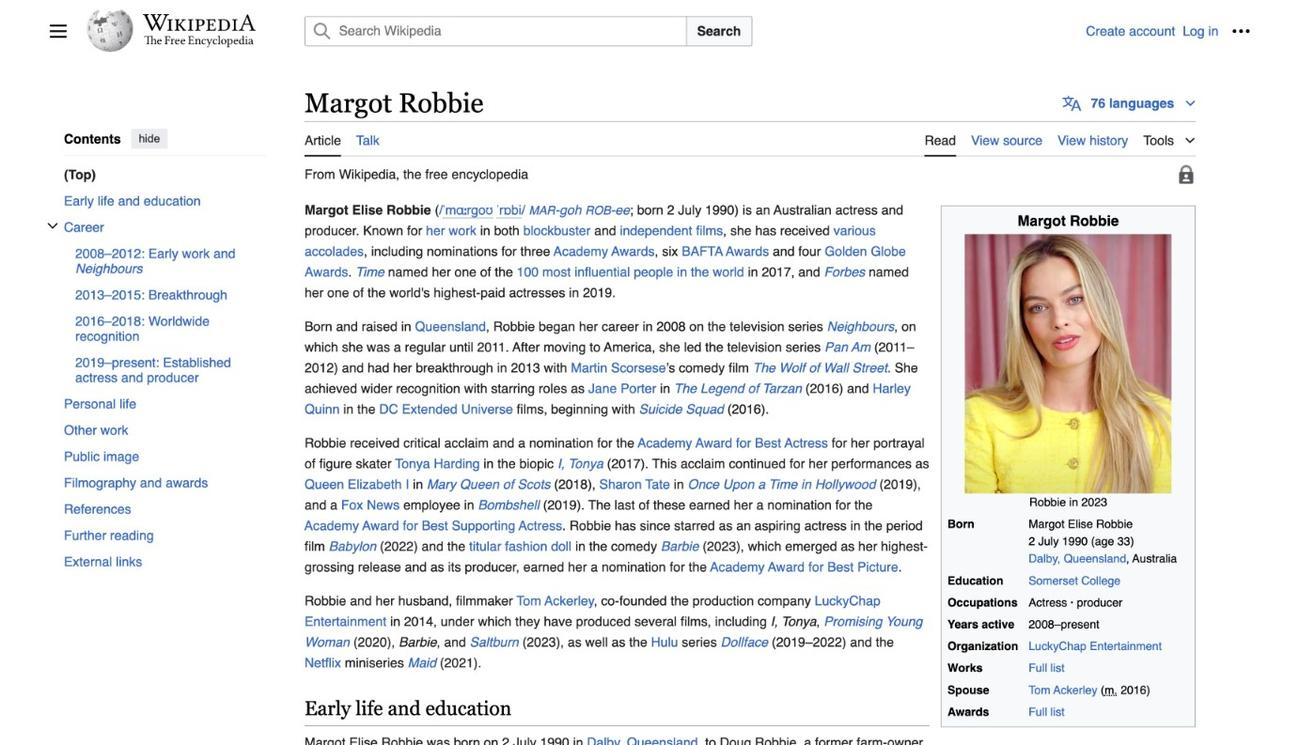 Task type: locate. For each thing, give the bounding box(es) containing it.
language progressive image
[[1063, 94, 1081, 113]]

None search field
[[282, 16, 1086, 46]]

main content
[[297, 85, 1251, 745]]

menu image
[[49, 22, 68, 40]]



Task type: vqa. For each thing, say whether or not it's contained in the screenshot.
The Free Encyclopedia IMAGE
yes



Task type: describe. For each thing, give the bounding box(es) containing it.
the free encyclopedia image
[[144, 36, 254, 48]]

Search Wikipedia search field
[[304, 16, 687, 46]]

x small image
[[47, 220, 58, 232]]

log in and more options image
[[1232, 22, 1251, 40]]

wikipedia image
[[143, 14, 256, 31]]

personal tools navigation
[[1086, 16, 1256, 46]]

page semi-protected image
[[1177, 165, 1196, 184]]



